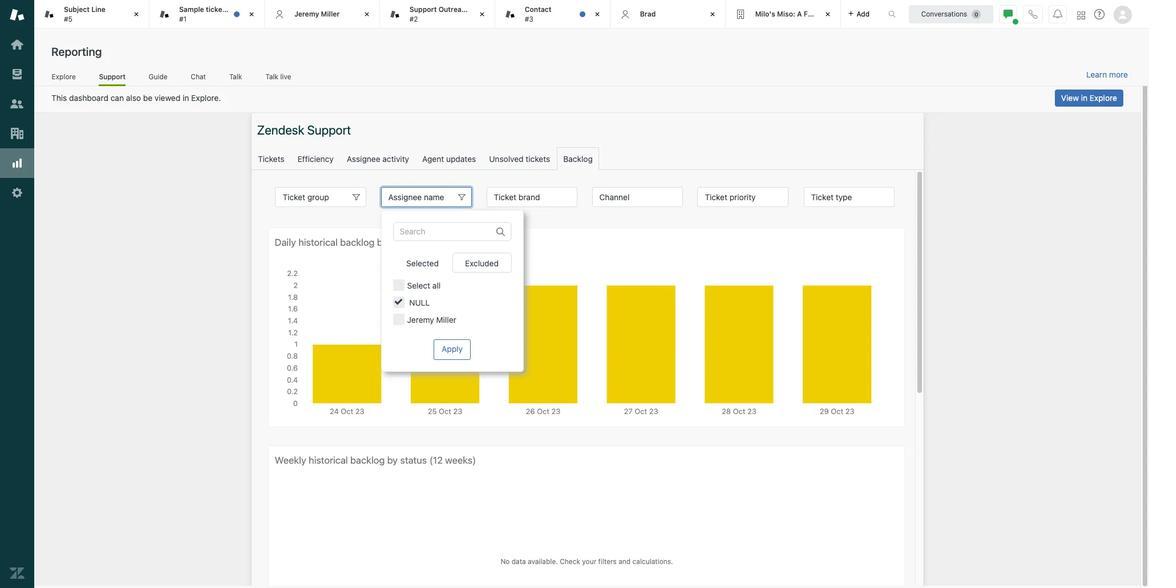 Task type: describe. For each thing, give the bounding box(es) containing it.
subsidiary
[[832, 10, 868, 18]]

explore link
[[51, 72, 76, 84]]

conversations
[[922, 9, 968, 18]]

add button
[[841, 0, 877, 28]]

milo's miso: a foodlez subsidiary
[[755, 10, 868, 18]]

close image inside tab
[[592, 9, 603, 20]]

jeremy
[[294, 10, 319, 18]]

talk link
[[229, 72, 242, 84]]

main element
[[0, 0, 34, 588]]

reporting image
[[10, 156, 25, 171]]

subject line #5
[[64, 5, 106, 23]]

get started image
[[10, 37, 25, 52]]

live
[[280, 72, 291, 81]]

outreach
[[439, 5, 470, 14]]

zendesk support image
[[10, 7, 25, 22]]

talk live link
[[265, 72, 292, 84]]

tab containing support outreach
[[380, 0, 495, 29]]

button displays agent's chat status as online. image
[[1004, 9, 1013, 19]]

the
[[248, 5, 259, 14]]

view in explore button
[[1055, 90, 1124, 107]]

#1
[[179, 15, 187, 23]]

views image
[[10, 67, 25, 82]]

#5
[[64, 15, 72, 23]]

zendesk products image
[[1078, 11, 1086, 19]]

ticket:
[[206, 5, 227, 14]]

subject
[[64, 5, 90, 14]]

explore.
[[191, 93, 221, 103]]

this
[[51, 93, 67, 103]]

more
[[1109, 70, 1128, 79]]

learn
[[1087, 70, 1107, 79]]

jeremy miller tab
[[265, 0, 380, 29]]

reporting
[[51, 45, 102, 58]]

talk for talk live
[[266, 72, 278, 81]]

explore inside 'link'
[[52, 72, 76, 81]]

tab containing contact
[[495, 0, 610, 29]]

support for support outreach #2
[[410, 5, 437, 14]]

foodlez
[[804, 10, 831, 18]]

miller
[[321, 10, 340, 18]]

be
[[143, 93, 152, 103]]

milo's
[[755, 10, 776, 18]]

close image for brad tab
[[707, 9, 718, 20]]

zendesk image
[[10, 566, 25, 581]]

guide
[[149, 72, 168, 81]]

sample ticket: meet the ticket #1
[[179, 5, 280, 23]]

ticket
[[261, 5, 280, 14]]

sample
[[179, 5, 204, 14]]

tab containing subject line
[[34, 0, 149, 29]]

line
[[91, 5, 106, 14]]



Task type: locate. For each thing, give the bounding box(es) containing it.
2 close image from the left
[[246, 9, 257, 20]]

1 horizontal spatial support
[[410, 5, 437, 14]]

milo's miso: a foodlez subsidiary tab
[[726, 0, 868, 29]]

explore down learn more link
[[1090, 93, 1117, 103]]

close image left milo's
[[707, 9, 718, 20]]

close image
[[361, 9, 373, 20], [592, 9, 603, 20]]

close image right miller
[[361, 9, 373, 20]]

close image inside the jeremy miller tab
[[361, 9, 373, 20]]

dashboard
[[69, 93, 108, 103]]

support for support
[[99, 72, 126, 81]]

2 talk from the left
[[266, 72, 278, 81]]

close image for tab containing support outreach
[[476, 9, 488, 20]]

1 tab from the left
[[34, 0, 149, 29]]

support inside support outreach #2
[[410, 5, 437, 14]]

0 vertical spatial support
[[410, 5, 437, 14]]

admin image
[[10, 185, 25, 200]]

0 vertical spatial explore
[[52, 72, 76, 81]]

explore inside button
[[1090, 93, 1117, 103]]

close image
[[131, 9, 142, 20], [246, 9, 257, 20], [476, 9, 488, 20], [707, 9, 718, 20], [822, 9, 834, 20]]

notifications image
[[1054, 9, 1063, 19]]

jeremy miller
[[294, 10, 340, 18]]

viewed
[[155, 93, 180, 103]]

explore up this
[[52, 72, 76, 81]]

guide link
[[148, 72, 168, 84]]

view
[[1061, 93, 1079, 103]]

conversations button
[[909, 5, 994, 23]]

1 talk from the left
[[229, 72, 242, 81]]

close image for tab containing subject line
[[131, 9, 142, 20]]

talk live
[[266, 72, 291, 81]]

view in explore
[[1061, 93, 1117, 103]]

0 horizontal spatial in
[[183, 93, 189, 103]]

learn more link
[[1087, 70, 1128, 80]]

close image left brad at the top right
[[592, 9, 603, 20]]

1 horizontal spatial in
[[1081, 93, 1088, 103]]

meet
[[229, 5, 246, 14]]

3 close image from the left
[[476, 9, 488, 20]]

close image right the line
[[131, 9, 142, 20]]

customers image
[[10, 96, 25, 111]]

close image inside brad tab
[[707, 9, 718, 20]]

in
[[183, 93, 189, 103], [1081, 93, 1088, 103]]

0 horizontal spatial close image
[[361, 9, 373, 20]]

support up #2
[[410, 5, 437, 14]]

1 horizontal spatial explore
[[1090, 93, 1117, 103]]

talk
[[229, 72, 242, 81], [266, 72, 278, 81]]

tab
[[34, 0, 149, 29], [149, 0, 280, 29], [380, 0, 495, 29], [495, 0, 610, 29]]

organizations image
[[10, 126, 25, 141]]

2 tab from the left
[[149, 0, 280, 29]]

1 close image from the left
[[131, 9, 142, 20]]

0 horizontal spatial support
[[99, 72, 126, 81]]

brad
[[640, 10, 656, 18]]

miso:
[[777, 10, 796, 18]]

contact
[[525, 5, 552, 14]]

4 tab from the left
[[495, 0, 610, 29]]

#2
[[410, 15, 418, 23]]

in right view
[[1081, 93, 1088, 103]]

chat link
[[191, 72, 206, 84]]

2 close image from the left
[[592, 9, 603, 20]]

5 close image from the left
[[822, 9, 834, 20]]

talk right chat
[[229, 72, 242, 81]]

close image for milo's miso: a foodlez subsidiary tab
[[822, 9, 834, 20]]

1 vertical spatial support
[[99, 72, 126, 81]]

explore
[[52, 72, 76, 81], [1090, 93, 1117, 103]]

1 in from the left
[[183, 93, 189, 103]]

1 vertical spatial explore
[[1090, 93, 1117, 103]]

brad tab
[[610, 0, 726, 29]]

tabs tab list
[[34, 0, 877, 29]]

this dashboard can also be viewed in explore.
[[51, 93, 221, 103]]

2 in from the left
[[1081, 93, 1088, 103]]

4 close image from the left
[[707, 9, 718, 20]]

0 horizontal spatial talk
[[229, 72, 242, 81]]

support link
[[99, 72, 126, 86]]

contact #3
[[525, 5, 552, 23]]

1 horizontal spatial close image
[[592, 9, 603, 20]]

close image left ticket
[[246, 9, 257, 20]]

a
[[797, 10, 802, 18]]

support outreach #2
[[410, 5, 470, 23]]

#3
[[525, 15, 534, 23]]

can
[[111, 93, 124, 103]]

close image right a
[[822, 9, 834, 20]]

in right viewed
[[183, 93, 189, 103]]

talk for talk
[[229, 72, 242, 81]]

support up can
[[99, 72, 126, 81]]

get help image
[[1095, 9, 1105, 19]]

close image right outreach
[[476, 9, 488, 20]]

learn more
[[1087, 70, 1128, 79]]

support
[[410, 5, 437, 14], [99, 72, 126, 81]]

also
[[126, 93, 141, 103]]

in inside button
[[1081, 93, 1088, 103]]

1 close image from the left
[[361, 9, 373, 20]]

1 horizontal spatial talk
[[266, 72, 278, 81]]

chat
[[191, 72, 206, 81]]

tab containing sample ticket: meet the ticket
[[149, 0, 280, 29]]

talk left live
[[266, 72, 278, 81]]

add
[[857, 9, 870, 18]]

0 horizontal spatial explore
[[52, 72, 76, 81]]

3 tab from the left
[[380, 0, 495, 29]]

close image inside milo's miso: a foodlez subsidiary tab
[[822, 9, 834, 20]]



Task type: vqa. For each thing, say whether or not it's contained in the screenshot.
- for medinaanna1994@gmail.com
no



